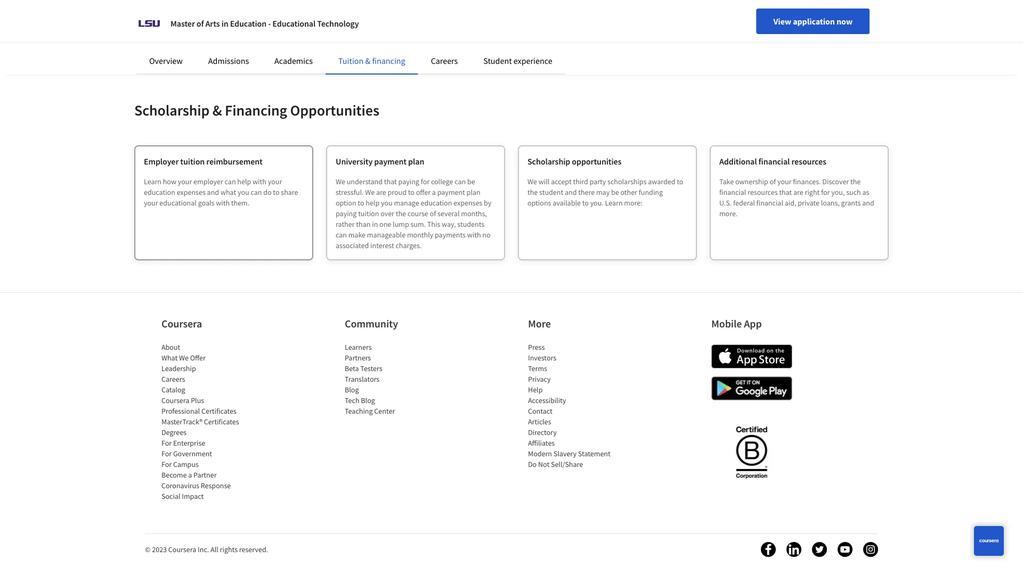 Task type: vqa. For each thing, say whether or not it's contained in the screenshot.
them.
yes



Task type: locate. For each thing, give the bounding box(es) containing it.
with
[[253, 177, 267, 187], [216, 198, 230, 208], [468, 230, 481, 240]]

help up them.
[[237, 177, 251, 187]]

learners link
[[345, 343, 372, 352]]

2 vertical spatial for
[[162, 460, 172, 470]]

0 horizontal spatial tuition
[[180, 156, 205, 167]]

2 for from the top
[[162, 450, 172, 459]]

all
[[211, 546, 219, 555]]

that up aid,
[[780, 188, 793, 197]]

we up stressful.
[[336, 177, 346, 187]]

for inside we understand that paying for college can be stressful. we are proud to offer a payment plan option to help you manage education expenses by paying tuition over the course of several months, rather than in one lump sum. this way, students can make manageable monthly payments with no associated interest charges.
[[421, 177, 430, 187]]

0 horizontal spatial learn
[[144, 177, 162, 187]]

can up what
[[225, 177, 236, 187]]

mastertrack®
[[162, 418, 203, 427]]

help inside the learn how your employer can help with your education expenses and what you can do to share your educational goals with them.
[[237, 177, 251, 187]]

1 vertical spatial for
[[162, 450, 172, 459]]

be right may
[[612, 188, 619, 197]]

1 vertical spatial scholarship
[[528, 156, 571, 167]]

u.s.
[[720, 198, 732, 208]]

1 horizontal spatial you
[[381, 198, 393, 208]]

master
[[171, 18, 195, 29]]

0 horizontal spatial blog
[[345, 386, 359, 395]]

& left financing
[[213, 101, 222, 120]]

2 are from the left
[[794, 188, 804, 197]]

learn left how
[[144, 177, 162, 187]]

1 vertical spatial be
[[612, 188, 619, 197]]

0 vertical spatial education
[[144, 188, 175, 197]]

the up lump on the left top of the page
[[396, 209, 406, 219]]

student experience
[[484, 55, 553, 66]]

1 vertical spatial help
[[366, 198, 380, 208]]

tuition up than at the top left
[[358, 209, 379, 219]]

1 are from the left
[[376, 188, 386, 197]]

offer
[[190, 354, 206, 363]]

translators link
[[345, 375, 380, 384]]

loans,
[[822, 198, 840, 208]]

professional
[[162, 407, 200, 416]]

a inside about what we offer leadership careers catalog coursera plus professional certificates mastertrack® certificates degrees for enterprise for government for campus become a partner coronavirus response social impact
[[188, 471, 192, 480]]

goals
[[198, 198, 215, 208]]

articles
[[528, 418, 552, 427]]

leadership link
[[162, 364, 196, 374]]

resources down ownership
[[748, 188, 778, 197]]

learn down may
[[606, 198, 623, 208]]

-
[[268, 18, 271, 29]]

2 vertical spatial the
[[396, 209, 406, 219]]

0 horizontal spatial and
[[207, 188, 219, 197]]

0 horizontal spatial the
[[396, 209, 406, 219]]

for up for campus link
[[162, 450, 172, 459]]

that up proud
[[384, 177, 397, 187]]

2 list from the left
[[345, 342, 436, 417]]

for
[[162, 439, 172, 448], [162, 450, 172, 459], [162, 460, 172, 470]]

and inside take ownership of your finances. discover the financial resources that are right for you, such as u.s. federal financial aid,  private loans, grants and more.
[[863, 198, 875, 208]]

1 horizontal spatial careers link
[[431, 55, 458, 66]]

financial left aid,
[[757, 198, 784, 208]]

resources
[[792, 156, 827, 167], [748, 188, 778, 197]]

1 horizontal spatial help
[[366, 198, 380, 208]]

1 horizontal spatial learn
[[606, 198, 623, 208]]

professional certificates link
[[162, 407, 237, 416]]

a down campus
[[188, 471, 192, 480]]

expenses
[[177, 188, 206, 197], [454, 198, 483, 208]]

for inside take ownership of your finances. discover the financial resources that are right for you, such as u.s. federal financial aid,  private loans, grants and more.
[[822, 188, 831, 197]]

manage
[[394, 198, 419, 208]]

0 horizontal spatial that
[[384, 177, 397, 187]]

1 vertical spatial the
[[528, 188, 538, 197]]

opportunities
[[290, 101, 380, 120]]

lump
[[393, 220, 409, 229]]

2 horizontal spatial list
[[528, 342, 619, 470]]

3 list from the left
[[528, 342, 619, 470]]

1 vertical spatial you
[[381, 198, 393, 208]]

are left proud
[[376, 188, 386, 197]]

and down employer
[[207, 188, 219, 197]]

can left do
[[251, 188, 262, 197]]

you.
[[591, 198, 604, 208]]

scholarship up will
[[528, 156, 571, 167]]

careers inside about what we offer leadership careers catalog coursera plus professional certificates mastertrack® certificates degrees for enterprise for government for campus become a partner coronavirus response social impact
[[162, 375, 185, 384]]

tuition
[[180, 156, 205, 167], [358, 209, 379, 219]]

for enterprise link
[[162, 439, 205, 448]]

0 vertical spatial paying
[[399, 177, 420, 187]]

1 horizontal spatial blog
[[361, 396, 375, 406]]

payment inside we understand that paying for college can be stressful. we are proud to offer a payment plan option to help you manage education expenses by paying tuition over the course of several months, rather than in one lump sum. this way, students can make manageable monthly payments with no associated interest charges.
[[438, 188, 465, 197]]

0 horizontal spatial for
[[421, 177, 430, 187]]

careers link left student
[[431, 55, 458, 66]]

of up the "this"
[[430, 209, 436, 219]]

0 horizontal spatial in
[[222, 18, 229, 29]]

you,
[[832, 188, 845, 197]]

tuition
[[339, 55, 364, 66]]

careers up 'catalog'
[[162, 375, 185, 384]]

the up "options"
[[528, 188, 538, 197]]

and for tuition
[[207, 188, 219, 197]]

we inside about what we offer leadership careers catalog coursera plus professional certificates mastertrack® certificates degrees for enterprise for government for campus become a partner coronavirus response social impact
[[179, 354, 189, 363]]

0 vertical spatial learn
[[144, 177, 162, 187]]

certificates up mastertrack® certificates link on the bottom of page
[[202, 407, 237, 416]]

and up available on the top
[[565, 188, 577, 197]]

list containing about
[[162, 342, 252, 502]]

modern slavery statement link
[[528, 450, 611, 459]]

payments
[[435, 230, 466, 240]]

1 horizontal spatial in
[[372, 220, 378, 229]]

of left arts
[[197, 18, 204, 29]]

0 horizontal spatial plan
[[409, 156, 425, 167]]

0 vertical spatial payment
[[375, 156, 407, 167]]

0 vertical spatial help
[[237, 177, 251, 187]]

and inside we will accept third party scholarships awarded to the student and there may be other funding options available to you. learn more:
[[565, 188, 577, 197]]

press link
[[528, 343, 545, 352]]

1 horizontal spatial list
[[345, 342, 436, 417]]

coronavirus
[[162, 482, 199, 491]]

such
[[847, 188, 862, 197]]

with down what
[[216, 198, 230, 208]]

payment up proud
[[375, 156, 407, 167]]

about what we offer leadership careers catalog coursera plus professional certificates mastertrack® certificates degrees for enterprise for government for campus become a partner coronavirus response social impact
[[162, 343, 239, 502]]

0 horizontal spatial resources
[[748, 188, 778, 197]]

0 vertical spatial a
[[432, 188, 436, 197]]

0 vertical spatial be
[[468, 177, 475, 187]]

0 horizontal spatial are
[[376, 188, 386, 197]]

stressful.
[[336, 188, 364, 197]]

education down how
[[144, 188, 175, 197]]

coursera facebook image
[[762, 543, 776, 558]]

reserved.
[[239, 546, 268, 555]]

careers link up 'catalog'
[[162, 375, 185, 384]]

help down the understand
[[366, 198, 380, 208]]

paying up proud
[[399, 177, 420, 187]]

1 vertical spatial &
[[213, 101, 222, 120]]

1 vertical spatial paying
[[336, 209, 357, 219]]

blog up teaching center link
[[361, 396, 375, 406]]

coursera linkedin image
[[787, 543, 802, 558]]

accessibility
[[528, 396, 567, 406]]

plus
[[191, 396, 204, 406]]

education
[[144, 188, 175, 197], [421, 198, 452, 208]]

coursera left the inc.
[[168, 546, 196, 555]]

help link
[[528, 386, 543, 395]]

1 vertical spatial tuition
[[358, 209, 379, 219]]

0 horizontal spatial paying
[[336, 209, 357, 219]]

with up do
[[253, 177, 267, 187]]

offer
[[416, 188, 431, 197]]

the up such
[[851, 177, 861, 187]]

of
[[197, 18, 204, 29], [770, 177, 777, 187], [430, 209, 436, 219]]

investors link
[[528, 354, 557, 363]]

leadership
[[162, 364, 196, 374]]

1 vertical spatial learn
[[606, 198, 623, 208]]

0 vertical spatial resources
[[792, 156, 827, 167]]

can right college
[[455, 177, 466, 187]]

we up leadership
[[179, 354, 189, 363]]

financial
[[759, 156, 790, 167], [720, 188, 747, 197], [757, 198, 784, 208]]

0 vertical spatial for
[[421, 177, 430, 187]]

app
[[745, 318, 762, 331]]

tuition inside we understand that paying for college can be stressful. we are proud to offer a payment plan option to help you manage education expenses by paying tuition over the course of several months, rather than in one lump sum. this way, students can make manageable monthly payments with no associated interest charges.
[[358, 209, 379, 219]]

coursera up "about"
[[162, 318, 202, 331]]

0 horizontal spatial careers
[[162, 375, 185, 384]]

what we offer link
[[162, 354, 206, 363]]

1 vertical spatial for
[[822, 188, 831, 197]]

catalog
[[162, 386, 185, 395]]

financial down take
[[720, 188, 747, 197]]

1 horizontal spatial scholarship
[[528, 156, 571, 167]]

you up over
[[381, 198, 393, 208]]

you
[[238, 188, 249, 197], [381, 198, 393, 208]]

2 horizontal spatial with
[[468, 230, 481, 240]]

of down the additional financial resources
[[770, 177, 777, 187]]

0 vertical spatial coursera
[[162, 318, 202, 331]]

we inside we will accept third party scholarships awarded to the student and there may be other funding options available to you. learn more:
[[528, 177, 538, 187]]

list containing press
[[528, 342, 619, 470]]

educational
[[273, 18, 316, 29]]

1 horizontal spatial &
[[366, 55, 371, 66]]

list containing learners
[[345, 342, 436, 417]]

associated
[[336, 241, 369, 251]]

learn how your employer can help with your education expenses and what you can do to share your educational goals with them.
[[144, 177, 298, 208]]

1 horizontal spatial are
[[794, 188, 804, 197]]

coursera down catalog link
[[162, 396, 190, 406]]

1 vertical spatial of
[[770, 177, 777, 187]]

careers left student
[[431, 55, 458, 66]]

in left one
[[372, 220, 378, 229]]

1 horizontal spatial careers
[[431, 55, 458, 66]]

a inside we understand that paying for college can be stressful. we are proud to offer a payment plan option to help you manage education expenses by paying tuition over the course of several months, rather than in one lump sum. this way, students can make manageable monthly payments with no associated interest charges.
[[432, 188, 436, 197]]

list
[[162, 342, 252, 502], [345, 342, 436, 417], [528, 342, 619, 470]]

for campus link
[[162, 460, 199, 470]]

can down rather
[[336, 230, 347, 240]]

catalog link
[[162, 386, 185, 395]]

0 horizontal spatial expenses
[[177, 188, 206, 197]]

accessibility link
[[528, 396, 567, 406]]

a right the offer
[[432, 188, 436, 197]]

get it on google play image
[[712, 377, 793, 401]]

0 vertical spatial of
[[197, 18, 204, 29]]

1 horizontal spatial that
[[780, 188, 793, 197]]

terms link
[[528, 364, 548, 374]]

we left will
[[528, 177, 538, 187]]

list for community
[[345, 342, 436, 417]]

the inside we understand that paying for college can be stressful. we are proud to offer a payment plan option to help you manage education expenses by paying tuition over the course of several months, rather than in one lump sum. this way, students can make manageable monthly payments with no associated interest charges.
[[396, 209, 406, 219]]

list for more
[[528, 342, 619, 470]]

we
[[336, 177, 346, 187], [528, 177, 538, 187], [365, 188, 375, 197], [179, 354, 189, 363]]

1 horizontal spatial the
[[528, 188, 538, 197]]

&
[[366, 55, 371, 66], [213, 101, 222, 120]]

0 vertical spatial with
[[253, 177, 267, 187]]

1 horizontal spatial a
[[432, 188, 436, 197]]

for down degrees
[[162, 439, 172, 448]]

be inside we understand that paying for college can be stressful. we are proud to offer a payment plan option to help you manage education expenses by paying tuition over the course of several months, rather than in one lump sum. this way, students can make manageable monthly payments with no associated interest charges.
[[468, 177, 475, 187]]

to right "awarded"
[[677, 177, 684, 187]]

educational
[[160, 198, 197, 208]]

0 vertical spatial &
[[366, 55, 371, 66]]

careers
[[431, 55, 458, 66], [162, 375, 185, 384]]

are for payment
[[376, 188, 386, 197]]

plan up the offer
[[409, 156, 425, 167]]

mobile
[[712, 318, 742, 331]]

0 horizontal spatial you
[[238, 188, 249, 197]]

0 horizontal spatial help
[[237, 177, 251, 187]]

tuition & financing link
[[339, 55, 406, 66]]

a
[[432, 188, 436, 197], [188, 471, 192, 480]]

financial up ownership
[[759, 156, 790, 167]]

no
[[483, 230, 491, 240]]

finances.
[[794, 177, 822, 187]]

logo of certified b corporation image
[[730, 421, 774, 485]]

with down students
[[468, 230, 481, 240]]

impact
[[182, 492, 204, 502]]

for up loans,
[[822, 188, 831, 197]]

paying down the option
[[336, 209, 357, 219]]

0 horizontal spatial a
[[188, 471, 192, 480]]

0 horizontal spatial &
[[213, 101, 222, 120]]

©
[[145, 546, 151, 555]]

option
[[336, 198, 357, 208]]

view application now
[[774, 16, 853, 27]]

1 horizontal spatial with
[[253, 177, 267, 187]]

0 vertical spatial you
[[238, 188, 249, 197]]

education up several
[[421, 198, 452, 208]]

you up them.
[[238, 188, 249, 197]]

1 horizontal spatial be
[[612, 188, 619, 197]]

blog up tech
[[345, 386, 359, 395]]

view
[[774, 16, 792, 27]]

1 vertical spatial resources
[[748, 188, 778, 197]]

1 vertical spatial in
[[372, 220, 378, 229]]

certificates down professional certificates 'link'
[[204, 418, 239, 427]]

coronavirus response link
[[162, 482, 231, 491]]

1 horizontal spatial paying
[[399, 177, 420, 187]]

0 vertical spatial in
[[222, 18, 229, 29]]

scholarship down 'overview' link
[[134, 101, 210, 120]]

the inside take ownership of your finances. discover the financial resources that are right for you, such as u.s. federal financial aid,  private loans, grants and more.
[[851, 177, 861, 187]]

to right do
[[273, 188, 280, 197]]

the inside we will accept third party scholarships awarded to the student and there may be other funding options available to you. learn more:
[[528, 188, 538, 197]]

resources up finances.
[[792, 156, 827, 167]]

tuition up employer
[[180, 156, 205, 167]]

to right the option
[[358, 198, 364, 208]]

2 vertical spatial financial
[[757, 198, 784, 208]]

& right "tuition"
[[366, 55, 371, 66]]

0 horizontal spatial careers link
[[162, 375, 185, 384]]

and inside the learn how your employer can help with your education expenses and what you can do to share your educational goals with them.
[[207, 188, 219, 197]]

your up aid,
[[778, 177, 792, 187]]

we down the understand
[[365, 188, 375, 197]]

1 horizontal spatial for
[[822, 188, 831, 197]]

are up aid,
[[794, 188, 804, 197]]

be right college
[[468, 177, 475, 187]]

and down as
[[863, 198, 875, 208]]

1 vertical spatial careers
[[162, 375, 185, 384]]

do
[[528, 460, 537, 470]]

2 vertical spatial with
[[468, 230, 481, 240]]

for up become
[[162, 460, 172, 470]]

1 vertical spatial a
[[188, 471, 192, 480]]

student experience link
[[484, 55, 553, 66]]

1 list from the left
[[162, 342, 252, 502]]

certificates
[[202, 407, 237, 416], [204, 418, 239, 427]]

0 vertical spatial financial
[[759, 156, 790, 167]]

college
[[431, 177, 453, 187]]

academics
[[275, 55, 313, 66]]

sell/share
[[551, 460, 584, 470]]

there
[[579, 188, 595, 197]]

community
[[345, 318, 398, 331]]

are inside take ownership of your finances. discover the financial resources that are right for you, such as u.s. federal financial aid,  private loans, grants and more.
[[794, 188, 804, 197]]

right
[[806, 188, 820, 197]]

your up do
[[268, 177, 282, 187]]

0 vertical spatial plan
[[409, 156, 425, 167]]

expenses up educational
[[177, 188, 206, 197]]

education inside the learn how your employer can help with your education expenses and what you can do to share your educational goals with them.
[[144, 188, 175, 197]]

plan
[[409, 156, 425, 167], [467, 188, 481, 197]]

0 horizontal spatial education
[[144, 188, 175, 197]]

0 horizontal spatial be
[[468, 177, 475, 187]]

2 vertical spatial of
[[430, 209, 436, 219]]

expenses up the months,
[[454, 198, 483, 208]]

1 horizontal spatial plan
[[467, 188, 481, 197]]

2 horizontal spatial of
[[770, 177, 777, 187]]

0 vertical spatial for
[[162, 439, 172, 448]]

are inside we understand that paying for college can be stressful. we are proud to offer a payment plan option to help you manage education expenses by paying tuition over the course of several months, rather than in one lump sum. this way, students can make manageable monthly payments with no associated interest charges.
[[376, 188, 386, 197]]

now
[[837, 16, 853, 27]]

scholarship for scholarship & financing opportunities
[[134, 101, 210, 120]]

payment down college
[[438, 188, 465, 197]]

employer
[[144, 156, 179, 167]]

plan up the months,
[[467, 188, 481, 197]]

for up the offer
[[421, 177, 430, 187]]

charges.
[[396, 241, 422, 251]]

about
[[162, 343, 180, 352]]

1 horizontal spatial tuition
[[358, 209, 379, 219]]

help inside we understand that paying for college can be stressful. we are proud to offer a payment plan option to help you manage education expenses by paying tuition over the course of several months, rather than in one lump sum. this way, students can make manageable monthly payments with no associated interest charges.
[[366, 198, 380, 208]]

0 horizontal spatial with
[[216, 198, 230, 208]]

in right arts
[[222, 18, 229, 29]]

1 vertical spatial coursera
[[162, 396, 190, 406]]

0 vertical spatial blog
[[345, 386, 359, 395]]

1 vertical spatial expenses
[[454, 198, 483, 208]]

0 vertical spatial careers link
[[431, 55, 458, 66]]

privacy link
[[528, 375, 551, 384]]

1 horizontal spatial of
[[430, 209, 436, 219]]

1 vertical spatial careers link
[[162, 375, 185, 384]]



Task type: describe. For each thing, give the bounding box(es) containing it.
directory link
[[528, 428, 557, 438]]

academics link
[[275, 55, 313, 66]]

2023
[[152, 546, 167, 555]]

& for scholarship
[[213, 101, 222, 120]]

you inside the learn how your employer can help with your education expenses and what you can do to share your educational goals with them.
[[238, 188, 249, 197]]

admissions
[[208, 55, 249, 66]]

1 vertical spatial financial
[[720, 188, 747, 197]]

may
[[597, 188, 610, 197]]

partners link
[[345, 354, 371, 363]]

partner
[[194, 471, 217, 480]]

more
[[528, 318, 551, 331]]

funding
[[639, 188, 663, 197]]

way,
[[442, 220, 456, 229]]

blog link
[[345, 386, 359, 395]]

directory
[[528, 428, 557, 438]]

scholarship opportunities
[[528, 156, 622, 167]]

social
[[162, 492, 181, 502]]

coursera twitter image
[[813, 543, 828, 558]]

as
[[863, 188, 870, 197]]

your right how
[[178, 177, 192, 187]]

sum.
[[411, 220, 426, 229]]

expenses inside we understand that paying for college can be stressful. we are proud to offer a payment plan option to help you manage education expenses by paying tuition over the course of several months, rather than in one lump sum. this way, students can make manageable monthly payments with no associated interest charges.
[[454, 198, 483, 208]]

1 for from the top
[[162, 439, 172, 448]]

discover
[[823, 177, 850, 187]]

do
[[264, 188, 272, 197]]

scholarship & financing opportunities
[[134, 101, 380, 120]]

options
[[528, 198, 552, 208]]

your inside take ownership of your finances. discover the financial resources that are right for you, such as u.s. federal financial aid,  private loans, grants and more.
[[778, 177, 792, 187]]

are for financial
[[794, 188, 804, 197]]

1 vertical spatial certificates
[[204, 418, 239, 427]]

student
[[540, 188, 564, 197]]

terms
[[528, 364, 548, 374]]

them.
[[231, 198, 250, 208]]

coursera inside about what we offer leadership careers catalog coursera plus professional certificates mastertrack® certificates degrees for enterprise for government for campus become a partner coronavirus response social impact
[[162, 396, 190, 406]]

than
[[356, 220, 371, 229]]

tech
[[345, 396, 360, 406]]

we understand that paying for college can be stressful. we are proud to offer a payment plan option to help you manage education expenses by paying tuition over the course of several months, rather than in one lump sum. this way, students can make manageable monthly payments with no associated interest charges.
[[336, 177, 492, 251]]

student
[[484, 55, 512, 66]]

months,
[[461, 209, 487, 219]]

plan inside we understand that paying for college can be stressful. we are proud to offer a payment plan option to help you manage education expenses by paying tuition over the course of several months, rather than in one lump sum. this way, students can make manageable monthly payments with no associated interest charges.
[[467, 188, 481, 197]]

what
[[221, 188, 236, 197]]

proud
[[388, 188, 407, 197]]

manageable
[[367, 230, 406, 240]]

and for opportunities
[[565, 188, 577, 197]]

statement
[[579, 450, 611, 459]]

application
[[794, 16, 836, 27]]

that inside we understand that paying for college can be stressful. we are proud to offer a payment plan option to help you manage education expenses by paying tuition over the course of several months, rather than in one lump sum. this way, students can make manageable monthly payments with no associated interest charges.
[[384, 177, 397, 187]]

center
[[375, 407, 395, 416]]

with inside we understand that paying for college can be stressful. we are proud to offer a payment plan option to help you manage education expenses by paying tuition over the course of several months, rather than in one lump sum. this way, students can make manageable monthly payments with no associated interest charges.
[[468, 230, 481, 240]]

1 horizontal spatial resources
[[792, 156, 827, 167]]

0 vertical spatial careers
[[431, 55, 458, 66]]

how
[[163, 177, 176, 187]]

© 2023 coursera inc. all rights reserved.
[[145, 546, 268, 555]]

university
[[336, 156, 373, 167]]

louisiana state university logo image
[[137, 11, 162, 36]]

financing
[[372, 55, 406, 66]]

0 horizontal spatial payment
[[375, 156, 407, 167]]

take ownership of your finances. discover the financial resources that are right for you, such as u.s. federal financial aid,  private loans, grants and more.
[[720, 177, 875, 219]]

several
[[438, 209, 460, 219]]

coursera youtube image
[[838, 543, 853, 558]]

affiliates link
[[528, 439, 555, 448]]

3 for from the top
[[162, 460, 172, 470]]

1 vertical spatial blog
[[361, 396, 375, 406]]

investors
[[528, 354, 557, 363]]

mastertrack® certificates link
[[162, 418, 239, 427]]

ownership
[[736, 177, 769, 187]]

0 vertical spatial tuition
[[180, 156, 205, 167]]

interest
[[371, 241, 394, 251]]

inc.
[[198, 546, 209, 555]]

learners partners beta testers translators blog tech blog teaching center
[[345, 343, 395, 416]]

additional
[[720, 156, 757, 167]]

list for coursera
[[162, 342, 252, 502]]

social impact link
[[162, 492, 204, 502]]

2 vertical spatial coursera
[[168, 546, 196, 555]]

articles link
[[528, 418, 552, 427]]

resources inside take ownership of your finances. discover the financial resources that are right for you, such as u.s. federal financial aid,  private loans, grants and more.
[[748, 188, 778, 197]]

scholarship for scholarship opportunities
[[528, 156, 571, 167]]

other
[[621, 188, 638, 197]]

partners
[[345, 354, 371, 363]]

to inside the learn how your employer can help with your education expenses and what you can do to share your educational goals with them.
[[273, 188, 280, 197]]

that inside take ownership of your finances. discover the financial resources that are right for you, such as u.s. federal financial aid,  private loans, grants and more.
[[780, 188, 793, 197]]

will
[[539, 177, 550, 187]]

employer tuition reimbursement
[[144, 156, 263, 167]]

education inside we understand that paying for college can be stressful. we are proud to offer a payment plan option to help you manage education expenses by paying tuition over the course of several months, rather than in one lump sum. this way, students can make manageable monthly payments with no associated interest charges.
[[421, 198, 452, 208]]

aid,
[[785, 198, 797, 208]]

teaching center link
[[345, 407, 395, 416]]

press
[[528, 343, 545, 352]]

of inside take ownership of your finances. discover the financial resources that are right for you, such as u.s. federal financial aid,  private loans, grants and more.
[[770, 177, 777, 187]]

beta testers link
[[345, 364, 383, 374]]

your left educational
[[144, 198, 158, 208]]

translators
[[345, 375, 380, 384]]

degrees
[[162, 428, 187, 438]]

federal
[[734, 198, 756, 208]]

more.
[[720, 209, 738, 219]]

third
[[573, 177, 589, 187]]

what
[[162, 354, 178, 363]]

learners
[[345, 343, 372, 352]]

of inside we understand that paying for college can be stressful. we are proud to offer a payment plan option to help you manage education expenses by paying tuition over the course of several months, rather than in one lump sum. this way, students can make manageable monthly payments with no associated interest charges.
[[430, 209, 436, 219]]

1 vertical spatial with
[[216, 198, 230, 208]]

additional financial resources
[[720, 156, 827, 167]]

be inside we will accept third party scholarships awarded to the student and there may be other funding options available to you. learn more:
[[612, 188, 619, 197]]

in inside we understand that paying for college can be stressful. we are proud to offer a payment plan option to help you manage education expenses by paying tuition over the course of several months, rather than in one lump sum. this way, students can make manageable monthly payments with no associated interest charges.
[[372, 220, 378, 229]]

coursera instagram image
[[864, 543, 879, 558]]

overview
[[149, 55, 183, 66]]

awarded
[[649, 177, 676, 187]]

modern
[[528, 450, 552, 459]]

one
[[380, 220, 392, 229]]

& for tuition
[[366, 55, 371, 66]]

overview link
[[149, 55, 183, 66]]

contact link
[[528, 407, 553, 416]]

monthly
[[407, 230, 434, 240]]

private
[[798, 198, 820, 208]]

0 horizontal spatial of
[[197, 18, 204, 29]]

become
[[162, 471, 187, 480]]

testers
[[361, 364, 383, 374]]

learn inside the learn how your employer can help with your education expenses and what you can do to share your educational goals with them.
[[144, 177, 162, 187]]

to up manage
[[408, 188, 415, 197]]

to down there
[[583, 198, 589, 208]]

learn inside we will accept third party scholarships awarded to the student and there may be other funding options available to you. learn more:
[[606, 198, 623, 208]]

0 vertical spatial certificates
[[202, 407, 237, 416]]

you inside we understand that paying for college can be stressful. we are proud to offer a payment plan option to help you manage education expenses by paying tuition over the course of several months, rather than in one lump sum. this way, students can make manageable monthly payments with no associated interest charges.
[[381, 198, 393, 208]]

expenses inside the learn how your employer can help with your education expenses and what you can do to share your educational goals with them.
[[177, 188, 206, 197]]

more:
[[625, 198, 643, 208]]

privacy
[[528, 375, 551, 384]]

download on the app store image
[[712, 345, 793, 369]]

press investors terms privacy help accessibility contact articles directory affiliates modern slavery statement do not sell/share
[[528, 343, 611, 470]]



